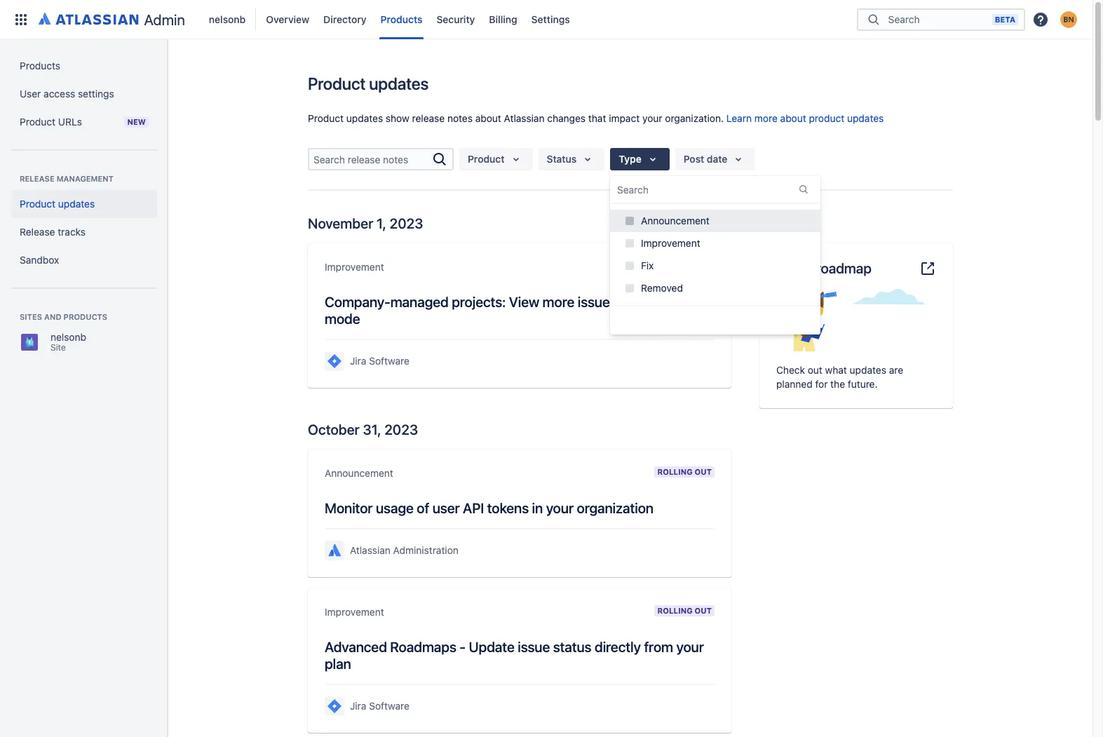 Task type: vqa. For each thing, say whether or not it's contained in the screenshot.


Task type: describe. For each thing, give the bounding box(es) containing it.
security link
[[433, 8, 480, 31]]

out for your
[[695, 606, 712, 616]]

future.
[[848, 378, 878, 390]]

jira for mode
[[350, 355, 367, 367]]

release tracks link
[[11, 218, 157, 246]]

post
[[684, 153, 705, 165]]

nelsonb for nelsonb site
[[51, 331, 86, 343]]

billing link
[[485, 8, 522, 31]]

for
[[816, 378, 828, 390]]

planned
[[777, 378, 813, 390]]

learn
[[727, 112, 752, 124]]

overview link
[[262, 8, 314, 31]]

product up search text box
[[308, 112, 344, 124]]

full
[[650, 294, 669, 310]]

product button
[[460, 148, 533, 171]]

settings link
[[528, 8, 575, 31]]

1 horizontal spatial atlassian
[[504, 112, 545, 124]]

search image
[[432, 151, 448, 168]]

advanced
[[325, 639, 387, 656]]

directly
[[595, 639, 641, 656]]

organization
[[577, 500, 654, 517]]

fix
[[641, 260, 654, 272]]

1,
[[377, 215, 387, 232]]

release for release management
[[20, 174, 55, 183]]

status button
[[539, 148, 605, 171]]

changes
[[548, 112, 586, 124]]

31,
[[363, 422, 381, 438]]

appswitcher icon image
[[13, 11, 29, 28]]

what
[[826, 364, 848, 376]]

organization.
[[666, 112, 724, 124]]

1 horizontal spatial announcement
[[641, 215, 710, 227]]

update
[[469, 639, 515, 656]]

1 vertical spatial announcement
[[325, 467, 394, 479]]

out for screen
[[695, 261, 712, 270]]

1 horizontal spatial products link
[[377, 8, 427, 31]]

issue
[[518, 639, 550, 656]]

notes
[[448, 112, 473, 124]]

type button
[[611, 148, 670, 171]]

search
[[618, 184, 649, 196]]

site
[[51, 342, 66, 353]]

help icon image
[[1033, 11, 1050, 28]]

view
[[509, 294, 540, 310]]

advanced roadmaps - update issue status directly from your plan
[[325, 639, 704, 672]]

with
[[620, 294, 647, 310]]

company-
[[325, 294, 391, 310]]

atlassian administration image
[[326, 543, 343, 559]]

october 31, 2023
[[308, 422, 418, 438]]

october
[[308, 422, 360, 438]]

nelsonb for nelsonb
[[209, 13, 246, 25]]

directory link
[[319, 8, 371, 31]]

product
[[810, 112, 845, 124]]

product inside dropdown button
[[468, 153, 505, 165]]

access
[[44, 88, 75, 100]]

management
[[57, 174, 114, 183]]

product updates show release notes about atlassian changes that impact your organization. learn more about product updates
[[308, 112, 885, 124]]

1 horizontal spatial your
[[643, 112, 663, 124]]

2023 for november 1, 2023
[[390, 215, 424, 232]]

1 vertical spatial atlassian
[[350, 545, 391, 557]]

api
[[463, 500, 484, 517]]

updates right product
[[848, 112, 885, 124]]

product urls
[[20, 116, 82, 128]]

sites
[[20, 312, 42, 321]]

jira software image for plan
[[326, 698, 343, 715]]

sandbox
[[20, 254, 59, 266]]

nelsonb site
[[51, 331, 86, 353]]

jira software image for mode
[[326, 353, 343, 370]]

jira software for mode
[[350, 355, 410, 367]]

of
[[417, 500, 430, 517]]

user
[[20, 88, 41, 100]]

release management
[[20, 174, 114, 183]]

and
[[44, 312, 61, 321]]

rolling out for screen
[[658, 261, 712, 270]]

Search text field
[[310, 149, 432, 169]]

products for leftmost products link
[[20, 60, 60, 72]]

tracks
[[58, 226, 86, 238]]

company-managed projects: view more issues with full screen mode
[[325, 294, 714, 327]]

jira software for plan
[[350, 700, 410, 712]]

improvement for advanced roadmaps - update issue status directly from your plan
[[325, 606, 384, 618]]

urls
[[58, 116, 82, 128]]

plan
[[325, 656, 351, 672]]

new
[[127, 117, 146, 126]]

administration
[[394, 545, 459, 557]]

removed
[[641, 282, 684, 294]]

check out what updates are planned for the future.
[[777, 364, 904, 390]]

out
[[808, 364, 823, 376]]

release
[[412, 112, 445, 124]]

products for the rightmost products link
[[381, 13, 423, 25]]

Search field
[[885, 7, 993, 32]]

rolling out for your
[[658, 606, 712, 616]]

release tracks
[[20, 226, 86, 238]]

beta
[[996, 14, 1016, 24]]

managed
[[391, 294, 449, 310]]

settings
[[532, 13, 570, 25]]

global navigation element
[[8, 0, 858, 39]]

sandbox link
[[11, 246, 157, 274]]

post date
[[684, 153, 728, 165]]

software for plan
[[369, 700, 410, 712]]

date
[[707, 153, 728, 165]]

tokens
[[488, 500, 529, 517]]

user access settings
[[20, 88, 114, 100]]

0 horizontal spatial product updates
[[20, 198, 95, 210]]

search icon image
[[866, 12, 883, 26]]



Task type: locate. For each thing, give the bounding box(es) containing it.
your right from
[[677, 639, 704, 656]]

from
[[645, 639, 674, 656]]

3 rolling from the top
[[658, 606, 693, 616]]

0 vertical spatial software
[[369, 355, 410, 367]]

1 horizontal spatial about
[[781, 112, 807, 124]]

nelsonb left overview
[[209, 13, 246, 25]]

1 horizontal spatial product updates
[[308, 74, 429, 93]]

improvement up fix
[[641, 237, 701, 249]]

1 vertical spatial products link
[[11, 52, 157, 80]]

2 horizontal spatial your
[[677, 639, 704, 656]]

atlassian right atlassian administration icon
[[350, 545, 391, 557]]

in
[[532, 500, 543, 517]]

2 vertical spatial out
[[695, 606, 712, 616]]

jira software image
[[326, 353, 343, 370], [326, 698, 343, 715], [326, 698, 343, 715]]

mode
[[325, 311, 360, 327]]

0 horizontal spatial products link
[[11, 52, 157, 80]]

0 vertical spatial products
[[381, 13, 423, 25]]

products
[[64, 312, 107, 321]]

0 horizontal spatial announcement
[[325, 467, 394, 479]]

directory
[[324, 13, 367, 25]]

cloud roadmap
[[777, 260, 872, 277]]

jira software right jira software icon
[[350, 355, 410, 367]]

1 vertical spatial release
[[20, 226, 55, 238]]

1 vertical spatial jira software
[[350, 700, 410, 712]]

0 vertical spatial product updates
[[308, 74, 429, 93]]

2 vertical spatial improvement
[[325, 606, 384, 618]]

nelsonb
[[209, 13, 246, 25], [51, 331, 86, 343]]

atlassian administration image
[[326, 543, 343, 559]]

software down advanced
[[369, 700, 410, 712]]

admin banner
[[0, 0, 1093, 39]]

screen
[[672, 294, 714, 310]]

1 about from the left
[[476, 112, 502, 124]]

show
[[386, 112, 410, 124]]

account image
[[1061, 11, 1078, 28]]

announcement
[[641, 215, 710, 227], [325, 467, 394, 479]]

0 vertical spatial atlassian
[[504, 112, 545, 124]]

product updates
[[308, 74, 429, 93], [20, 198, 95, 210]]

that
[[589, 112, 607, 124]]

settings
[[78, 88, 114, 100]]

monitor usage of user api tokens in your organization
[[325, 500, 654, 517]]

1 vertical spatial out
[[695, 467, 712, 477]]

more
[[755, 112, 778, 124], [543, 294, 575, 310]]

0 vertical spatial more
[[755, 112, 778, 124]]

the
[[831, 378, 846, 390]]

nelsonb link
[[205, 8, 250, 31]]

1 out from the top
[[695, 261, 712, 270]]

overview
[[266, 13, 310, 25]]

1 horizontal spatial nelsonb
[[209, 13, 246, 25]]

products link up settings
[[11, 52, 157, 80]]

0 vertical spatial jira
[[350, 355, 367, 367]]

1 software from the top
[[369, 355, 410, 367]]

0 horizontal spatial more
[[543, 294, 575, 310]]

type
[[619, 153, 642, 165]]

2 rolling from the top
[[658, 467, 693, 477]]

nelsonb down sites and products
[[51, 331, 86, 343]]

impact
[[609, 112, 640, 124]]

rolling out for organization
[[658, 467, 712, 477]]

are
[[890, 364, 904, 376]]

rolling
[[658, 261, 693, 270], [658, 467, 693, 477], [658, 606, 693, 616]]

0 horizontal spatial your
[[546, 500, 574, 517]]

2 jira from the top
[[350, 700, 367, 712]]

product updates up show
[[308, 74, 429, 93]]

0 vertical spatial announcement
[[641, 215, 710, 227]]

more right view
[[543, 294, 575, 310]]

0 horizontal spatial about
[[476, 112, 502, 124]]

1 jira software from the top
[[350, 355, 410, 367]]

atlassian administration
[[350, 545, 459, 557]]

0 horizontal spatial products
[[20, 60, 60, 72]]

1 rolling out from the top
[[658, 261, 712, 270]]

jira software image
[[326, 353, 343, 370]]

1 vertical spatial 2023
[[385, 422, 418, 438]]

-
[[460, 639, 466, 656]]

admin link
[[34, 8, 191, 31]]

updates down management
[[58, 198, 95, 210]]

announcement down the search
[[641, 215, 710, 227]]

0 horizontal spatial nelsonb
[[51, 331, 86, 343]]

atlassian left the changes
[[504, 112, 545, 124]]

product up release tracks on the top
[[20, 198, 56, 210]]

rolling for your
[[658, 606, 693, 616]]

jira down plan
[[350, 700, 367, 712]]

release
[[20, 174, 55, 183], [20, 226, 55, 238]]

jira software down plan
[[350, 700, 410, 712]]

usage
[[376, 500, 414, 517]]

1 jira from the top
[[350, 355, 367, 367]]

products
[[381, 13, 423, 25], [20, 60, 60, 72]]

about right the notes
[[476, 112, 502, 124]]

improvement
[[641, 237, 701, 249], [325, 261, 384, 273], [325, 606, 384, 618]]

updates left show
[[347, 112, 383, 124]]

november 1, 2023
[[308, 215, 424, 232]]

products left the security
[[381, 13, 423, 25]]

issues
[[578, 294, 617, 310]]

2 jira software from the top
[[350, 700, 410, 712]]

product updates down the release management
[[20, 198, 95, 210]]

product down user on the left of page
[[20, 116, 56, 128]]

status
[[554, 639, 592, 656]]

products inside the global navigation "element"
[[381, 13, 423, 25]]

november
[[308, 215, 374, 232]]

improvement up advanced
[[325, 606, 384, 618]]

release left management
[[20, 174, 55, 183]]

atlassian image
[[39, 10, 139, 27], [39, 10, 139, 27]]

cloud
[[777, 260, 814, 277]]

product
[[308, 74, 366, 93], [308, 112, 344, 124], [20, 116, 56, 128], [468, 153, 505, 165], [20, 198, 56, 210]]

more right learn
[[755, 112, 778, 124]]

release for release tracks
[[20, 226, 55, 238]]

software
[[369, 355, 410, 367], [369, 700, 410, 712]]

0 vertical spatial products link
[[377, 8, 427, 31]]

1 horizontal spatial products
[[381, 13, 423, 25]]

1 vertical spatial products
[[20, 60, 60, 72]]

2 rolling out from the top
[[658, 467, 712, 477]]

more inside "company-managed projects: view more issues with full screen mode"
[[543, 294, 575, 310]]

2 vertical spatial your
[[677, 639, 704, 656]]

improvement for company-managed projects: view more issues with full screen mode
[[325, 261, 384, 273]]

jira right jira software icon
[[350, 355, 367, 367]]

1 rolling from the top
[[658, 261, 693, 270]]

rolling out
[[658, 261, 712, 270], [658, 467, 712, 477], [658, 606, 712, 616]]

rolling for screen
[[658, 261, 693, 270]]

your right impact
[[643, 112, 663, 124]]

rolling for organization
[[658, 467, 693, 477]]

0 vertical spatial your
[[643, 112, 663, 124]]

user access settings link
[[11, 80, 157, 108]]

2 software from the top
[[369, 700, 410, 712]]

0 vertical spatial rolling
[[658, 261, 693, 270]]

your right the in
[[546, 500, 574, 517]]

0 vertical spatial release
[[20, 174, 55, 183]]

admin
[[144, 11, 185, 28]]

jira
[[350, 355, 367, 367], [350, 700, 367, 712]]

announcement up monitor
[[325, 467, 394, 479]]

billing
[[489, 13, 518, 25]]

products link
[[377, 8, 427, 31], [11, 52, 157, 80]]

about
[[476, 112, 502, 124], [781, 112, 807, 124]]

software right jira software icon
[[369, 355, 410, 367]]

0 vertical spatial out
[[695, 261, 712, 270]]

roadmaps
[[390, 639, 457, 656]]

about left product
[[781, 112, 807, 124]]

0 vertical spatial 2023
[[390, 215, 424, 232]]

products link left security link
[[377, 8, 427, 31]]

1 vertical spatial rolling out
[[658, 467, 712, 477]]

0 vertical spatial jira software
[[350, 355, 410, 367]]

product updates link
[[11, 190, 157, 218]]

your
[[643, 112, 663, 124], [546, 500, 574, 517], [677, 639, 704, 656]]

1 vertical spatial product updates
[[20, 198, 95, 210]]

security
[[437, 13, 475, 25]]

1 vertical spatial nelsonb
[[51, 331, 86, 343]]

check
[[777, 364, 806, 376]]

out for organization
[[695, 467, 712, 477]]

updates inside check out what updates are planned for the future.
[[850, 364, 887, 376]]

products up user on the left of page
[[20, 60, 60, 72]]

0 vertical spatial nelsonb
[[209, 13, 246, 25]]

learn more about product updates link
[[727, 112, 885, 124]]

2023 right '31,' on the bottom left of page
[[385, 422, 418, 438]]

0 vertical spatial improvement
[[641, 237, 701, 249]]

3 rolling out from the top
[[658, 606, 712, 616]]

2023 right 1, at left top
[[390, 215, 424, 232]]

1 vertical spatial more
[[543, 294, 575, 310]]

open datetime selection image
[[731, 151, 748, 168]]

2023 for october 31, 2023
[[385, 422, 418, 438]]

software for mode
[[369, 355, 410, 367]]

toggle navigation image
[[154, 56, 185, 84]]

1 vertical spatial rolling
[[658, 467, 693, 477]]

sites and products
[[20, 312, 107, 321]]

2 vertical spatial rolling out
[[658, 606, 712, 616]]

3 out from the top
[[695, 606, 712, 616]]

0 vertical spatial rolling out
[[658, 261, 712, 270]]

projects:
[[452, 294, 506, 310]]

1 vertical spatial improvement
[[325, 261, 384, 273]]

2 release from the top
[[20, 226, 55, 238]]

2 about from the left
[[781, 112, 807, 124]]

product down directory "link"
[[308, 74, 366, 93]]

updates up show
[[369, 74, 429, 93]]

updates up future.
[[850, 364, 887, 376]]

status
[[547, 153, 577, 165]]

1 horizontal spatial more
[[755, 112, 778, 124]]

jira for plan
[[350, 700, 367, 712]]

2 vertical spatial rolling
[[658, 606, 693, 616]]

1 vertical spatial software
[[369, 700, 410, 712]]

roadmap
[[817, 260, 872, 277]]

1 vertical spatial jira
[[350, 700, 367, 712]]

release up 'sandbox'
[[20, 226, 55, 238]]

2 out from the top
[[695, 467, 712, 477]]

user
[[433, 500, 460, 517]]

post date button
[[676, 148, 756, 171]]

out
[[695, 261, 712, 270], [695, 467, 712, 477], [695, 606, 712, 616]]

2023
[[390, 215, 424, 232], [385, 422, 418, 438]]

product right the search image
[[468, 153, 505, 165]]

0 horizontal spatial atlassian
[[350, 545, 391, 557]]

1 release from the top
[[20, 174, 55, 183]]

your inside advanced roadmaps - update issue status directly from your plan
[[677, 639, 704, 656]]

1 vertical spatial your
[[546, 500, 574, 517]]

improvement up company-
[[325, 261, 384, 273]]

nelsonb inside the global navigation "element"
[[209, 13, 246, 25]]



